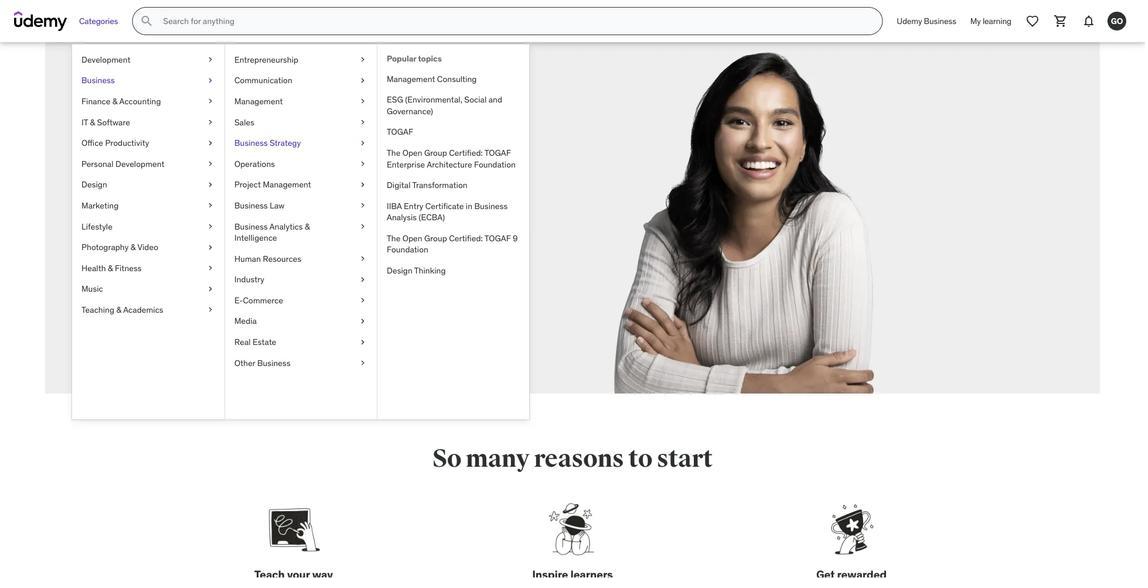 Task type: describe. For each thing, give the bounding box(es) containing it.
come teach with us become an instructor and change lives — including your own
[[217, 147, 385, 249]]

xsmall image for business analytics & intelligence
[[358, 221, 368, 232]]

group for foundation
[[424, 233, 447, 244]]

design thinking link
[[378, 260, 529, 281]]

business analytics & intelligence link
[[225, 216, 377, 249]]

business down project
[[234, 200, 268, 211]]

(environmental,
[[405, 94, 463, 105]]

management link
[[225, 91, 377, 112]]

many
[[466, 444, 530, 474]]

real estate
[[234, 337, 276, 348]]

xsmall image for business
[[206, 75, 215, 86]]

productivity
[[105, 138, 149, 148]]

iiba entry certificate in business analysis (ecba) link
[[378, 196, 529, 228]]

real estate link
[[225, 332, 377, 353]]

(ecba)
[[419, 212, 445, 223]]

personal
[[81, 159, 113, 169]]

management for management consulting
[[387, 73, 435, 84]]

business right udemy at the right top
[[924, 16, 957, 26]]

togaf link
[[378, 122, 529, 143]]

media
[[234, 316, 257, 327]]

certified: for architecture
[[449, 148, 483, 158]]

teaching & academics
[[81, 305, 163, 315]]

the open group certified: togaf 9 foundation link
[[378, 228, 529, 260]]

e-commerce
[[234, 295, 283, 306]]

xsmall image for e-commerce
[[358, 295, 368, 306]]

popular
[[387, 53, 416, 64]]

udemy
[[897, 16, 922, 26]]

shopping cart with 0 items image
[[1054, 14, 1068, 28]]

xsmall image for finance & accounting
[[206, 96, 215, 107]]

media link
[[225, 311, 377, 332]]

commerce
[[243, 295, 283, 306]]

1 vertical spatial development
[[115, 159, 164, 169]]

communication
[[234, 75, 292, 86]]

& for video
[[131, 242, 136, 253]]

design for design
[[81, 179, 107, 190]]

music
[[81, 284, 103, 294]]

project
[[234, 179, 261, 190]]

business analytics & intelligence
[[234, 221, 310, 243]]

become
[[217, 219, 259, 233]]

business strategy link
[[225, 133, 377, 154]]

submit search image
[[140, 14, 154, 28]]

& for academics
[[116, 305, 121, 315]]

including
[[255, 235, 300, 249]]

udemy business
[[897, 16, 957, 26]]

xsmall image for other business
[[358, 358, 368, 369]]

xsmall image for operations
[[358, 158, 368, 170]]

—
[[242, 235, 252, 249]]

xsmall image for media
[[358, 316, 368, 327]]

digital transformation
[[387, 180, 468, 190]]

resources
[[263, 254, 302, 264]]

it
[[81, 117, 88, 127]]

my learning link
[[964, 7, 1019, 35]]

iiba entry certificate in business analysis (ecba)
[[387, 201, 508, 223]]

it & software link
[[72, 112, 225, 133]]

health
[[81, 263, 106, 273]]

development inside 'link'
[[81, 54, 130, 65]]

instructor
[[276, 219, 324, 233]]

own
[[327, 235, 347, 249]]

xsmall image for design
[[206, 179, 215, 191]]

business law
[[234, 200, 285, 211]]

business strategy
[[234, 138, 301, 148]]

xsmall image for sales
[[358, 117, 368, 128]]

foundation inside the open group certified: togaf 9 foundation
[[387, 245, 428, 255]]

digital
[[387, 180, 411, 190]]

business down estate
[[257, 358, 291, 368]]

finance
[[81, 96, 110, 107]]

my learning
[[971, 16, 1012, 26]]

xsmall image for it & software
[[206, 117, 215, 128]]

categories button
[[72, 7, 125, 35]]

thinking
[[414, 265, 446, 276]]

group for architecture
[[424, 148, 447, 158]]

entrepreneurship link
[[225, 49, 377, 70]]

xsmall image for business strategy
[[358, 137, 368, 149]]

operations link
[[225, 154, 377, 174]]

communication link
[[225, 70, 377, 91]]

industry link
[[225, 269, 377, 290]]

& for software
[[90, 117, 95, 127]]

estate
[[253, 337, 276, 348]]

health & fitness link
[[72, 258, 225, 279]]

us
[[285, 179, 317, 216]]

project management link
[[225, 174, 377, 195]]

categories
[[79, 16, 118, 26]]

analytics
[[270, 221, 303, 232]]

design for design thinking
[[387, 265, 413, 276]]

teaching & academics link
[[72, 300, 225, 321]]

your
[[303, 235, 324, 249]]

topics
[[418, 53, 442, 64]]

business inside business analytics & intelligence
[[234, 221, 268, 232]]

e-
[[234, 295, 243, 306]]

teach
[[303, 147, 380, 183]]

esg (environmental, social and governance) link
[[378, 89, 529, 122]]

architecture
[[427, 159, 472, 170]]

other
[[234, 358, 255, 368]]

analysis
[[387, 212, 417, 223]]

so many reasons to start
[[433, 444, 713, 474]]

foundation inside the open group certified: togaf enterprise architecture foundation
[[474, 159, 516, 170]]

xsmall image for development
[[206, 54, 215, 65]]

lifestyle
[[81, 221, 113, 232]]

governance)
[[387, 106, 433, 116]]

sales link
[[225, 112, 377, 133]]

xsmall image for project management
[[358, 179, 368, 191]]

& for fitness
[[108, 263, 113, 273]]

consulting
[[437, 73, 477, 84]]

finance & accounting link
[[72, 91, 225, 112]]

wishlist image
[[1026, 14, 1040, 28]]

and inside esg (environmental, social and governance)
[[489, 94, 502, 105]]

& inside business analytics & intelligence
[[305, 221, 310, 232]]

business up the finance on the left top of the page
[[81, 75, 115, 86]]

xsmall image for music
[[206, 283, 215, 295]]



Task type: locate. For each thing, give the bounding box(es) containing it.
xsmall image inside the design link
[[206, 179, 215, 191]]

xsmall image inside music link
[[206, 283, 215, 295]]

xsmall image for human resources
[[358, 253, 368, 265]]

xsmall image for management
[[358, 96, 368, 107]]

xsmall image inside industry link
[[358, 274, 368, 286]]

foundation right architecture
[[474, 159, 516, 170]]

xsmall image inside management link
[[358, 96, 368, 107]]

1 horizontal spatial design
[[387, 265, 413, 276]]

xsmall image inside other business link
[[358, 358, 368, 369]]

xsmall image inside e-commerce link
[[358, 295, 368, 306]]

come
[[217, 147, 298, 183]]

music link
[[72, 279, 225, 300]]

fitness
[[115, 263, 142, 273]]

go
[[1111, 16, 1123, 26]]

the for the open group certified: togaf 9 foundation
[[387, 233, 401, 244]]

business strategy element
[[377, 45, 529, 420]]

0 vertical spatial togaf
[[387, 127, 413, 137]]

to
[[629, 444, 653, 474]]

management inside management link
[[234, 96, 283, 107]]

design
[[81, 179, 107, 190], [387, 265, 413, 276]]

intelligence
[[234, 233, 277, 243]]

0 vertical spatial group
[[424, 148, 447, 158]]

open for architecture
[[403, 148, 422, 158]]

the inside the open group certified: togaf 9 foundation
[[387, 233, 401, 244]]

1 vertical spatial design
[[387, 265, 413, 276]]

xsmall image inside it & software link
[[206, 117, 215, 128]]

1 vertical spatial and
[[327, 219, 346, 233]]

design inside business strategy element
[[387, 265, 413, 276]]

& for accounting
[[112, 96, 118, 107]]

xsmall image for industry
[[358, 274, 368, 286]]

xsmall image inside operations "link"
[[358, 158, 368, 170]]

xsmall image inside 'teaching & academics' link
[[206, 304, 215, 316]]

Search for anything text field
[[161, 11, 868, 31]]

open down the analysis
[[403, 233, 422, 244]]

0 horizontal spatial foundation
[[387, 245, 428, 255]]

0 horizontal spatial design
[[81, 179, 107, 190]]

the open group certified: togaf enterprise architecture foundation link
[[378, 143, 529, 175]]

development down categories dropdown button
[[81, 54, 130, 65]]

xsmall image inside business law link
[[358, 200, 368, 211]]

& up your
[[305, 221, 310, 232]]

xsmall image for business law
[[358, 200, 368, 211]]

transformation
[[412, 180, 468, 190]]

xsmall image for office productivity
[[206, 137, 215, 149]]

togaf for the open group certified: togaf 9 foundation
[[485, 233, 511, 244]]

group inside the open group certified: togaf enterprise architecture foundation
[[424, 148, 447, 158]]

learning
[[983, 16, 1012, 26]]

marketing
[[81, 200, 119, 211]]

and
[[489, 94, 502, 105], [327, 219, 346, 233]]

human resources
[[234, 254, 302, 264]]

udemy business link
[[890, 7, 964, 35]]

other business
[[234, 358, 291, 368]]

accounting
[[119, 96, 161, 107]]

it & software
[[81, 117, 130, 127]]

xsmall image inside human resources link
[[358, 253, 368, 265]]

management inside project management link
[[263, 179, 311, 190]]

certified: down iiba entry certificate in business analysis (ecba) "link"
[[449, 233, 483, 244]]

development
[[81, 54, 130, 65], [115, 159, 164, 169]]

management
[[387, 73, 435, 84], [234, 96, 283, 107], [263, 179, 311, 190]]

xsmall image inside the lifestyle link
[[206, 221, 215, 232]]

0 vertical spatial and
[[489, 94, 502, 105]]

certificate
[[425, 201, 464, 211]]

my
[[971, 16, 981, 26]]

entrepreneurship
[[234, 54, 298, 65]]

9
[[513, 233, 518, 244]]

the down the analysis
[[387, 233, 401, 244]]

1 group from the top
[[424, 148, 447, 158]]

group down '(ecba)' at the left
[[424, 233, 447, 244]]

photography & video link
[[72, 237, 225, 258]]

xsmall image inside entrepreneurship link
[[358, 54, 368, 65]]

digital transformation link
[[378, 175, 529, 196]]

2 group from the top
[[424, 233, 447, 244]]

1 vertical spatial foundation
[[387, 245, 428, 255]]

with
[[217, 179, 280, 216]]

xsmall image inside sales link
[[358, 117, 368, 128]]

xsmall image for lifestyle
[[206, 221, 215, 232]]

xsmall image inside personal development link
[[206, 158, 215, 170]]

0 horizontal spatial and
[[327, 219, 346, 233]]

the open group certified: togaf enterprise architecture foundation
[[387, 148, 516, 170]]

the
[[387, 148, 401, 158], [387, 233, 401, 244]]

2 vertical spatial management
[[263, 179, 311, 190]]

academics
[[123, 305, 163, 315]]

xsmall image inside business link
[[206, 75, 215, 86]]

development link
[[72, 49, 225, 70]]

open inside the open group certified: togaf enterprise architecture foundation
[[403, 148, 422, 158]]

open inside the open group certified: togaf 9 foundation
[[403, 233, 422, 244]]

xsmall image
[[358, 54, 368, 65], [206, 117, 215, 128], [358, 117, 368, 128], [206, 137, 215, 149], [358, 137, 368, 149], [206, 158, 215, 170], [358, 158, 368, 170], [206, 179, 215, 191], [206, 200, 215, 211], [358, 200, 368, 211], [206, 221, 215, 232], [358, 221, 368, 232], [206, 242, 215, 253], [358, 253, 368, 265], [358, 274, 368, 286], [206, 283, 215, 295], [206, 304, 215, 316], [358, 316, 368, 327], [358, 358, 368, 369]]

togaf left 9
[[485, 233, 511, 244]]

social
[[465, 94, 487, 105]]

management inside management consulting link
[[387, 73, 435, 84]]

management consulting link
[[378, 68, 529, 89]]

xsmall image inside office productivity link
[[206, 137, 215, 149]]

certified: for foundation
[[449, 233, 483, 244]]

human resources link
[[225, 249, 377, 269]]

xsmall image for communication
[[358, 75, 368, 86]]

&
[[112, 96, 118, 107], [90, 117, 95, 127], [305, 221, 310, 232], [131, 242, 136, 253], [108, 263, 113, 273], [116, 305, 121, 315]]

lives
[[217, 235, 240, 249]]

xsmall image for marketing
[[206, 200, 215, 211]]

business up the operations
[[234, 138, 268, 148]]

xsmall image inside business analytics & intelligence link
[[358, 221, 368, 232]]

& right the 'health'
[[108, 263, 113, 273]]

xsmall image inside 'development' 'link'
[[206, 54, 215, 65]]

2 certified: from the top
[[449, 233, 483, 244]]

foundation up design thinking
[[387, 245, 428, 255]]

togaf
[[387, 127, 413, 137], [485, 148, 511, 158], [485, 233, 511, 244]]

0 vertical spatial open
[[403, 148, 422, 158]]

the up enterprise
[[387, 148, 401, 158]]

xsmall image inside media link
[[358, 316, 368, 327]]

xsmall image inside business strategy link
[[358, 137, 368, 149]]

open for foundation
[[403, 233, 422, 244]]

e-commerce link
[[225, 290, 377, 311]]

xsmall image for real estate
[[358, 337, 368, 348]]

1 vertical spatial open
[[403, 233, 422, 244]]

personal development
[[81, 159, 164, 169]]

marketing link
[[72, 195, 225, 216]]

business up intelligence
[[234, 221, 268, 232]]

law
[[270, 200, 285, 211]]

togaf down governance)
[[387, 127, 413, 137]]

teaching
[[81, 305, 114, 315]]

photography
[[81, 242, 129, 253]]

1 certified: from the top
[[449, 148, 483, 158]]

xsmall image for entrepreneurship
[[358, 54, 368, 65]]

0 vertical spatial management
[[387, 73, 435, 84]]

management down the popular topics at the left of the page
[[387, 73, 435, 84]]

the inside the open group certified: togaf enterprise architecture foundation
[[387, 148, 401, 158]]

xsmall image inside photography & video link
[[206, 242, 215, 253]]

certified: up architecture
[[449, 148, 483, 158]]

xsmall image inside finance & accounting link
[[206, 96, 215, 107]]

togaf inside the open group certified: togaf 9 foundation
[[485, 233, 511, 244]]

notifications image
[[1082, 14, 1096, 28]]

and right social at the top of the page
[[489, 94, 502, 105]]

operations
[[234, 159, 275, 169]]

open up enterprise
[[403, 148, 422, 158]]

1 vertical spatial management
[[234, 96, 283, 107]]

0 vertical spatial foundation
[[474, 159, 516, 170]]

1 horizontal spatial and
[[489, 94, 502, 105]]

design link
[[72, 174, 225, 195]]

reasons
[[534, 444, 624, 474]]

esg
[[387, 94, 403, 105]]

xsmall image for personal development
[[206, 158, 215, 170]]

office productivity
[[81, 138, 149, 148]]

xsmall image inside project management link
[[358, 179, 368, 191]]

0 vertical spatial design
[[81, 179, 107, 190]]

2 vertical spatial togaf
[[485, 233, 511, 244]]

business
[[924, 16, 957, 26], [81, 75, 115, 86], [234, 138, 268, 148], [234, 200, 268, 211], [475, 201, 508, 211], [234, 221, 268, 232], [257, 358, 291, 368]]

design down personal
[[81, 179, 107, 190]]

office
[[81, 138, 103, 148]]

udemy image
[[14, 11, 67, 31]]

2 open from the top
[[403, 233, 422, 244]]

xsmall image for health & fitness
[[206, 263, 215, 274]]

management for management
[[234, 96, 283, 107]]

0 vertical spatial development
[[81, 54, 130, 65]]

and inside come teach with us become an instructor and change lives — including your own
[[327, 219, 346, 233]]

xsmall image inside marketing link
[[206, 200, 215, 211]]

project management
[[234, 179, 311, 190]]

0 vertical spatial the
[[387, 148, 401, 158]]

certified: inside the open group certified: togaf 9 foundation
[[449, 233, 483, 244]]

xsmall image
[[206, 54, 215, 65], [206, 75, 215, 86], [358, 75, 368, 86], [206, 96, 215, 107], [358, 96, 368, 107], [358, 179, 368, 191], [206, 263, 215, 274], [358, 295, 368, 306], [358, 337, 368, 348]]

group inside the open group certified: togaf 9 foundation
[[424, 233, 447, 244]]

business right the in
[[475, 201, 508, 211]]

lifestyle link
[[72, 216, 225, 237]]

togaf down togaf link
[[485, 148, 511, 158]]

management up law
[[263, 179, 311, 190]]

open
[[403, 148, 422, 158], [403, 233, 422, 244]]

xsmall image inside health & fitness link
[[206, 263, 215, 274]]

development down office productivity link
[[115, 159, 164, 169]]

togaf inside the open group certified: togaf enterprise architecture foundation
[[485, 148, 511, 158]]

strategy
[[270, 138, 301, 148]]

xsmall image inside the real estate link
[[358, 337, 368, 348]]

photography & video
[[81, 242, 158, 253]]

management down communication
[[234, 96, 283, 107]]

and up own
[[327, 219, 346, 233]]

& right teaching
[[116, 305, 121, 315]]

certified:
[[449, 148, 483, 158], [449, 233, 483, 244]]

1 open from the top
[[403, 148, 422, 158]]

business inside iiba entry certificate in business analysis (ecba)
[[475, 201, 508, 211]]

the for the open group certified: togaf enterprise architecture foundation
[[387, 148, 401, 158]]

& right the finance on the left top of the page
[[112, 96, 118, 107]]

1 vertical spatial certified:
[[449, 233, 483, 244]]

& left video in the left top of the page
[[131, 242, 136, 253]]

2 the from the top
[[387, 233, 401, 244]]

xsmall image inside communication link
[[358, 75, 368, 86]]

design thinking
[[387, 265, 446, 276]]

human
[[234, 254, 261, 264]]

popular topics
[[387, 53, 442, 64]]

other business link
[[225, 353, 377, 374]]

group up architecture
[[424, 148, 447, 158]]

certified: inside the open group certified: togaf enterprise architecture foundation
[[449, 148, 483, 158]]

design left thinking
[[387, 265, 413, 276]]

1 vertical spatial togaf
[[485, 148, 511, 158]]

togaf for the open group certified: togaf enterprise architecture foundation
[[485, 148, 511, 158]]

0 vertical spatial certified:
[[449, 148, 483, 158]]

xsmall image for teaching & academics
[[206, 304, 215, 316]]

real
[[234, 337, 251, 348]]

1 vertical spatial group
[[424, 233, 447, 244]]

1 horizontal spatial foundation
[[474, 159, 516, 170]]

xsmall image for photography & video
[[206, 242, 215, 253]]

enterprise
[[387, 159, 425, 170]]

finance & accounting
[[81, 96, 161, 107]]

& right "it"
[[90, 117, 95, 127]]

1 vertical spatial the
[[387, 233, 401, 244]]

1 the from the top
[[387, 148, 401, 158]]



Task type: vqa. For each thing, say whether or not it's contained in the screenshot.
the leftmost 'Foundation'
yes



